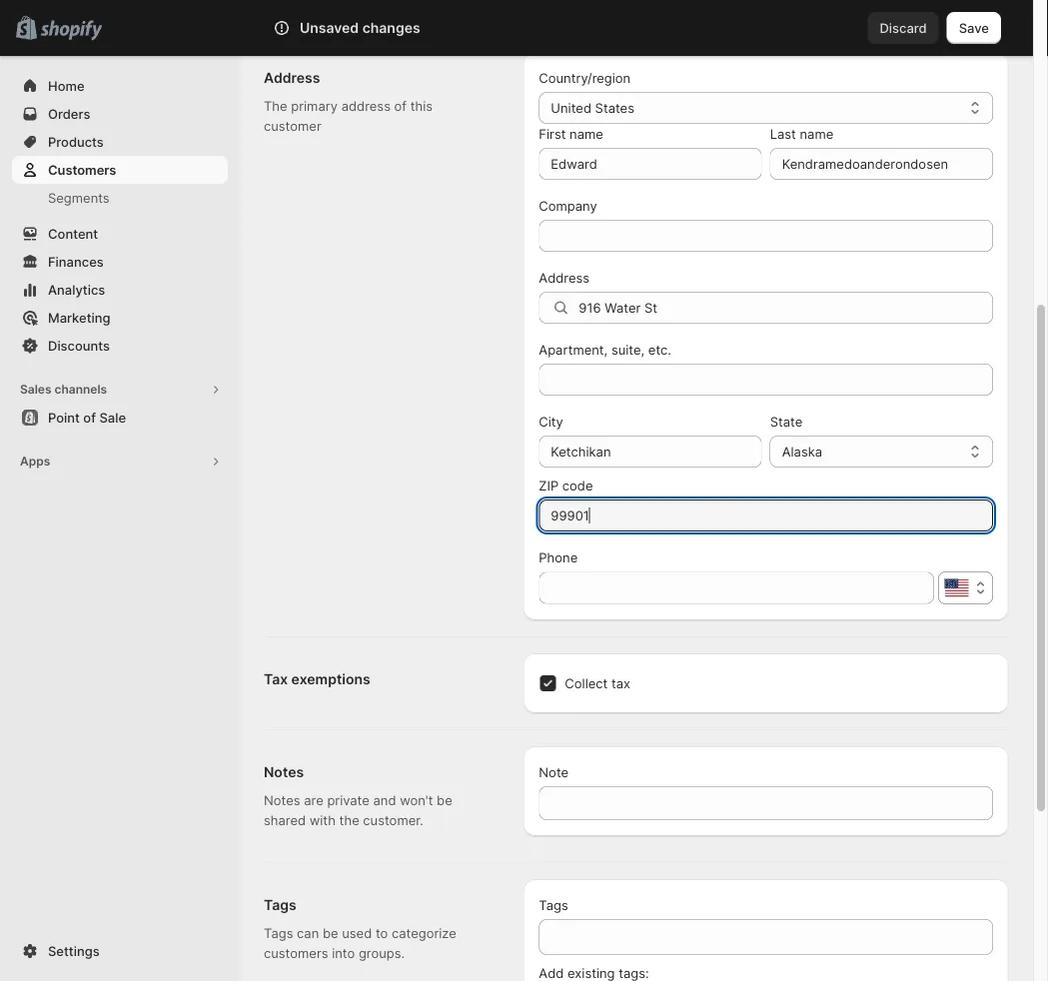Task type: describe. For each thing, give the bounding box(es) containing it.
united states
[[551, 100, 635, 115]]

search
[[272, 20, 315, 35]]

apps button
[[12, 448, 228, 476]]

etc.
[[648, 342, 671, 357]]

save button
[[947, 12, 1001, 44]]

analytics
[[48, 282, 105, 297]]

be inside tags can be used to categorize customers into groups.
[[323, 925, 338, 941]]

into
[[332, 945, 355, 961]]

states
[[595, 100, 635, 115]]

add
[[539, 965, 564, 981]]

are
[[304, 792, 324, 808]]

discard button
[[868, 12, 939, 44]]

discard
[[880, 20, 927, 35]]

marketing
[[48, 310, 110, 325]]

exemptions
[[291, 671, 370, 688]]

won't
[[400, 792, 433, 808]]

settings link
[[12, 937, 228, 965]]

sales channels button
[[12, 376, 228, 404]]

add existing tags:
[[539, 965, 649, 981]]

united states (+1) image
[[945, 579, 969, 597]]

tax
[[612, 676, 631, 691]]

1 horizontal spatial address
[[539, 270, 590, 285]]

of inside the primary address of this customer
[[394, 98, 407, 113]]

be inside notes are private and won't be shared with the customer.
[[437, 792, 452, 808]]

phone
[[539, 550, 578, 565]]

city
[[539, 414, 563, 429]]

tax exemptions
[[264, 671, 370, 688]]

orders link
[[12, 100, 228, 128]]

unsaved changes
[[300, 19, 420, 36]]

apps
[[20, 454, 50, 469]]

collect tax
[[565, 676, 631, 691]]

shared
[[264, 812, 306, 828]]

used
[[342, 925, 372, 941]]

zip code
[[539, 478, 593, 493]]

last
[[770, 126, 796, 141]]

segments link
[[12, 184, 228, 212]]

point
[[48, 410, 80, 425]]

primary
[[291, 98, 338, 113]]

finances link
[[12, 248, 228, 276]]

code
[[562, 478, 593, 493]]

address
[[341, 98, 391, 113]]

Company text field
[[539, 220, 993, 252]]

channels
[[54, 382, 107, 397]]

groups.
[[359, 945, 405, 961]]

search button
[[240, 12, 819, 44]]

alaska
[[782, 444, 823, 459]]

shopify image
[[40, 20, 102, 40]]

products
[[48, 134, 104, 149]]

discounts
[[48, 338, 110, 353]]

collect
[[565, 676, 608, 691]]

note
[[539, 764, 569, 780]]

customers
[[48, 162, 116, 177]]

apartment,
[[539, 342, 608, 357]]

Apartment, suite, etc. text field
[[539, 364, 993, 396]]

Address text field
[[579, 292, 993, 324]]

apartment, suite, etc.
[[539, 342, 671, 357]]

save
[[959, 20, 989, 35]]



Task type: vqa. For each thing, say whether or not it's contained in the screenshot.
ARE
yes



Task type: locate. For each thing, give the bounding box(es) containing it.
1 vertical spatial address
[[539, 270, 590, 285]]

0 horizontal spatial be
[[323, 925, 338, 941]]

name
[[570, 126, 603, 141], [800, 126, 834, 141]]

City text field
[[539, 436, 762, 468]]

name for last name
[[800, 126, 834, 141]]

address down company
[[539, 270, 590, 285]]

1 vertical spatial of
[[83, 410, 96, 425]]

marketing link
[[12, 304, 228, 332]]

tags can be used to categorize customers into groups.
[[264, 925, 456, 961]]

first
[[539, 126, 566, 141]]

notes inside notes are private and won't be shared with the customer.
[[264, 792, 300, 808]]

2 name from the left
[[800, 126, 834, 141]]

orders
[[48, 106, 90, 121]]

to
[[376, 925, 388, 941]]

of left the sale
[[83, 410, 96, 425]]

customer
[[264, 118, 322, 133]]

sale
[[99, 410, 126, 425]]

address
[[264, 69, 320, 86], [539, 270, 590, 285]]

the
[[339, 812, 359, 828]]

customers link
[[12, 156, 228, 184]]

content
[[48, 226, 98, 241]]

of left this
[[394, 98, 407, 113]]

0 vertical spatial address
[[264, 69, 320, 86]]

0 vertical spatial notes
[[264, 764, 304, 781]]

Phone text field
[[539, 572, 934, 604]]

products link
[[12, 128, 228, 156]]

last name
[[770, 126, 834, 141]]

1 name from the left
[[570, 126, 603, 141]]

state
[[770, 414, 803, 429]]

ZIP code text field
[[539, 500, 993, 532]]

categorize
[[392, 925, 456, 941]]

finances
[[48, 254, 104, 269]]

tags inside tags can be used to categorize customers into groups.
[[264, 925, 293, 941]]

of inside button
[[83, 410, 96, 425]]

with
[[310, 812, 336, 828]]

be right the can
[[323, 925, 338, 941]]

home
[[48, 78, 85, 93]]

sales channels
[[20, 382, 107, 397]]

name right 'last'
[[800, 126, 834, 141]]

Tags field
[[551, 919, 981, 955]]

Last name text field
[[770, 148, 993, 180]]

name for first name
[[570, 126, 603, 141]]

tax
[[264, 671, 288, 688]]

1 horizontal spatial be
[[437, 792, 452, 808]]

and
[[373, 792, 396, 808]]

First name text field
[[539, 148, 762, 180]]

home link
[[12, 72, 228, 100]]

Note text field
[[539, 786, 993, 820]]

company
[[539, 198, 597, 213]]

private
[[327, 792, 370, 808]]

settings
[[48, 943, 100, 959]]

notes for notes
[[264, 764, 304, 781]]

sales
[[20, 382, 51, 397]]

the primary address of this customer
[[264, 98, 433, 133]]

discounts link
[[12, 332, 228, 360]]

point of sale button
[[0, 404, 240, 432]]

tags
[[264, 897, 296, 914], [539, 897, 568, 913], [264, 925, 293, 941]]

country/region
[[539, 70, 631, 85]]

zip
[[539, 478, 559, 493]]

of
[[394, 98, 407, 113], [83, 410, 96, 425]]

suite,
[[611, 342, 645, 357]]

0 vertical spatial be
[[437, 792, 452, 808]]

customer.
[[363, 812, 424, 828]]

tags:
[[619, 965, 649, 981]]

united
[[551, 100, 592, 115]]

1 horizontal spatial name
[[800, 126, 834, 141]]

notes are private and won't be shared with the customer.
[[264, 792, 452, 828]]

unsaved
[[300, 19, 359, 36]]

the
[[264, 98, 287, 113]]

address up the
[[264, 69, 320, 86]]

0 horizontal spatial name
[[570, 126, 603, 141]]

changes
[[362, 19, 420, 36]]

1 vertical spatial notes
[[264, 792, 300, 808]]

notes
[[264, 764, 304, 781], [264, 792, 300, 808]]

0 vertical spatial of
[[394, 98, 407, 113]]

be
[[437, 792, 452, 808], [323, 925, 338, 941]]

0 horizontal spatial address
[[264, 69, 320, 86]]

1 vertical spatial be
[[323, 925, 338, 941]]

can
[[297, 925, 319, 941]]

existing
[[568, 965, 615, 981]]

1 notes from the top
[[264, 764, 304, 781]]

analytics link
[[12, 276, 228, 304]]

first name
[[539, 126, 603, 141]]

notes for notes are private and won't be shared with the customer.
[[264, 792, 300, 808]]

point of sale
[[48, 410, 126, 425]]

segments
[[48, 190, 110, 205]]

name down united states
[[570, 126, 603, 141]]

customers
[[264, 945, 328, 961]]

point of sale link
[[12, 404, 228, 432]]

this
[[410, 98, 433, 113]]

be right the won't
[[437, 792, 452, 808]]

content link
[[12, 220, 228, 248]]

2 notes from the top
[[264, 792, 300, 808]]

0 horizontal spatial of
[[83, 410, 96, 425]]

1 horizontal spatial of
[[394, 98, 407, 113]]



